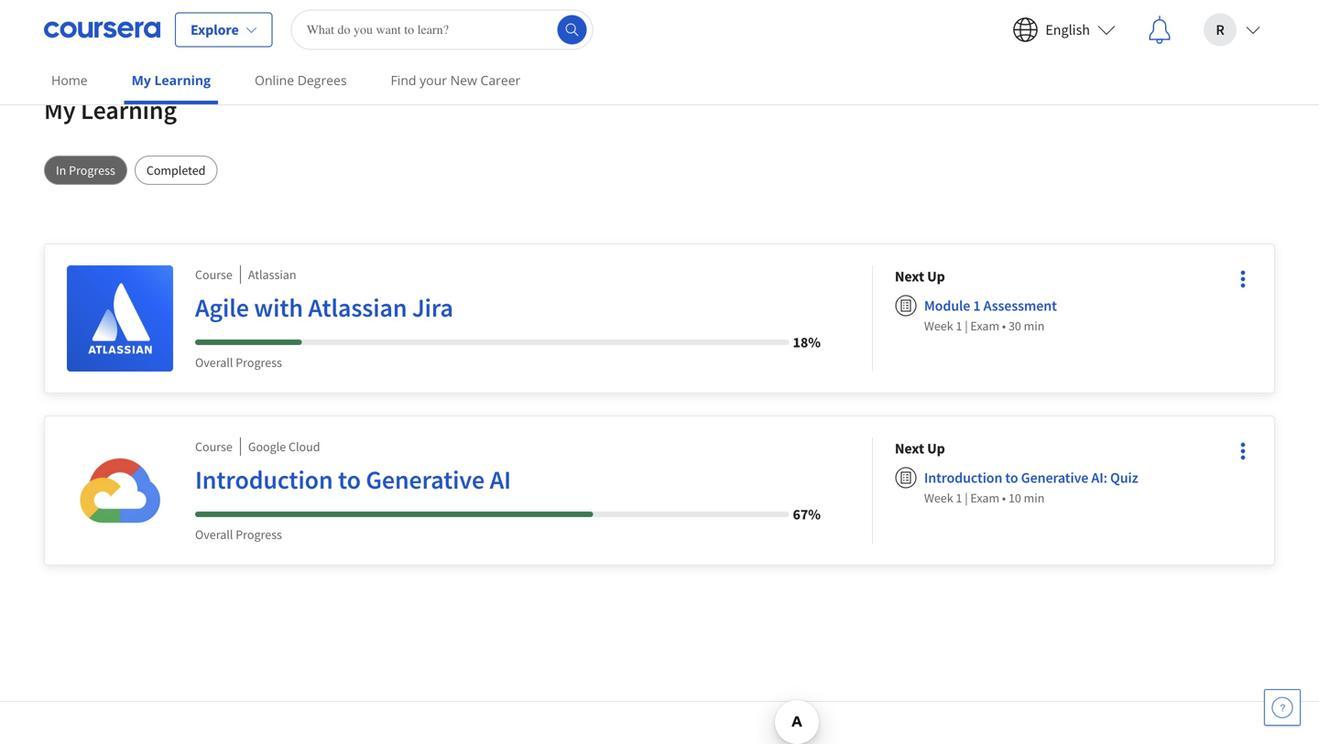 Task type: vqa. For each thing, say whether or not it's contained in the screenshot.
Algebra within THE FINISH A MATH AND LOGIC COURSE IN UNDER 24 HOURS CAROUSEL element
no



Task type: locate. For each thing, give the bounding box(es) containing it.
assessment
[[984, 297, 1057, 315]]

next
[[895, 268, 924, 286], [895, 440, 924, 458]]

0 vertical spatial overall progress
[[195, 355, 282, 371]]

1 vertical spatial exam
[[970, 490, 1000, 507]]

exam
[[970, 318, 1000, 334], [970, 490, 1000, 507]]

0 vertical spatial min
[[1024, 318, 1045, 334]]

min right 10 in the bottom of the page
[[1024, 490, 1045, 507]]

0 horizontal spatial introduction
[[195, 464, 333, 496]]

0 vertical spatial course
[[195, 267, 233, 283]]

online degrees
[[255, 71, 347, 89]]

| inside the module 1 assessment week 1 | exam • 30 min
[[965, 318, 968, 334]]

1 vertical spatial up
[[927, 440, 945, 458]]

atlassian left jira
[[308, 292, 407, 324]]

english
[[1046, 21, 1090, 39]]

my down home at the top left
[[44, 94, 76, 126]]

0 vertical spatial week
[[924, 318, 953, 334]]

overall progress for introduction
[[195, 527, 282, 543]]

my
[[132, 71, 151, 89], [44, 94, 76, 126]]

progress
[[69, 162, 115, 179], [236, 355, 282, 371], [236, 527, 282, 543]]

introduction
[[195, 464, 333, 496], [924, 469, 1003, 487]]

2 overall from the top
[[195, 527, 233, 543]]

1 up from the top
[[927, 268, 945, 286]]

1 course from the top
[[195, 267, 233, 283]]

0 vertical spatial progress
[[69, 162, 115, 179]]

week
[[924, 318, 953, 334], [924, 490, 953, 507]]

1 week from the top
[[924, 318, 953, 334]]

1 horizontal spatial to
[[1005, 469, 1018, 487]]

1 overall from the top
[[195, 355, 233, 371]]

1 vertical spatial next up
[[895, 440, 945, 458]]

online degrees link
[[247, 60, 354, 101]]

find
[[391, 71, 416, 89]]

2 min from the top
[[1024, 490, 1045, 507]]

| left 10 in the bottom of the page
[[965, 490, 968, 507]]

ai:
[[1091, 469, 1108, 487]]

1 vertical spatial overall
[[195, 527, 233, 543]]

1 overall progress from the top
[[195, 355, 282, 371]]

| down module
[[965, 318, 968, 334]]

1 next up from the top
[[895, 268, 945, 286]]

my learning down home at the top left
[[44, 94, 177, 126]]

progress for introduction to generative ai
[[236, 527, 282, 543]]

1 min from the top
[[1024, 318, 1045, 334]]

1 vertical spatial week
[[924, 490, 953, 507]]

1 horizontal spatial generative
[[1021, 469, 1089, 487]]

cloud
[[289, 439, 320, 455]]

0 vertical spatial next
[[895, 268, 924, 286]]

1 vertical spatial progress
[[236, 355, 282, 371]]

2 next up from the top
[[895, 440, 945, 458]]

my learning link
[[124, 60, 218, 104]]

2 course from the top
[[195, 439, 233, 455]]

2 up from the top
[[927, 440, 945, 458]]

home
[[51, 71, 88, 89]]

overall progress
[[195, 355, 282, 371], [195, 527, 282, 543]]

1 next from the top
[[895, 268, 924, 286]]

1 horizontal spatial my
[[132, 71, 151, 89]]

1 left 10 in the bottom of the page
[[956, 490, 962, 507]]

exam left 10 in the bottom of the page
[[970, 490, 1000, 507]]

0 horizontal spatial generative
[[366, 464, 485, 496]]

0 vertical spatial next up
[[895, 268, 945, 286]]

2 | from the top
[[965, 490, 968, 507]]

|
[[965, 318, 968, 334], [965, 490, 968, 507]]

1 vertical spatial course
[[195, 439, 233, 455]]

•
[[1002, 318, 1006, 334], [1002, 490, 1006, 507]]

week left 10 in the bottom of the page
[[924, 490, 953, 507]]

0 horizontal spatial to
[[338, 464, 361, 496]]

min
[[1024, 318, 1045, 334], [1024, 490, 1045, 507]]

in progress
[[56, 162, 115, 179]]

learning down home at the top left
[[81, 94, 177, 126]]

explore
[[191, 21, 239, 39]]

introduction to generative ai: quiz week 1 | exam • 10 min
[[924, 469, 1138, 507]]

overall for introduction to generative ai
[[195, 527, 233, 543]]

ai
[[490, 464, 511, 496]]

0 vertical spatial |
[[965, 318, 968, 334]]

2 • from the top
[[1002, 490, 1006, 507]]

week inside the module 1 assessment week 1 | exam • 30 min
[[924, 318, 953, 334]]

tab list
[[44, 156, 1275, 185]]

module
[[924, 297, 970, 315]]

1 vertical spatial •
[[1002, 490, 1006, 507]]

What do you want to learn? text field
[[291, 10, 593, 50]]

course up agile
[[195, 267, 233, 283]]

to inside introduction to generative ai: quiz week 1 | exam • 10 min
[[1005, 469, 1018, 487]]

learning down explore
[[154, 71, 211, 89]]

1 vertical spatial min
[[1024, 490, 1045, 507]]

2 vertical spatial 1
[[956, 490, 962, 507]]

1 vertical spatial |
[[965, 490, 968, 507]]

progress right in
[[69, 162, 115, 179]]

generative left ai
[[366, 464, 485, 496]]

0 vertical spatial up
[[927, 268, 945, 286]]

1 right module
[[973, 297, 981, 315]]

progress down google in the left of the page
[[236, 527, 282, 543]]

tab list containing in progress
[[44, 156, 1275, 185]]

1 exam from the top
[[970, 318, 1000, 334]]

my learning
[[132, 71, 211, 89], [44, 94, 177, 126]]

to
[[338, 464, 361, 496], [1005, 469, 1018, 487]]

find your new career
[[391, 71, 521, 89]]

degrees
[[297, 71, 347, 89]]

exam left 30
[[970, 318, 1000, 334]]

in progress button
[[44, 156, 127, 185]]

67%
[[793, 506, 821, 524]]

my learning down explore
[[132, 71, 211, 89]]

0 vertical spatial my
[[132, 71, 151, 89]]

up
[[927, 268, 945, 286], [927, 440, 945, 458]]

• left 30
[[1002, 318, 1006, 334]]

atlassian up with
[[248, 267, 296, 283]]

generative
[[366, 464, 485, 496], [1021, 469, 1089, 487]]

learning
[[154, 71, 211, 89], [81, 94, 177, 126]]

1 horizontal spatial atlassian
[[308, 292, 407, 324]]

0 vertical spatial exam
[[970, 318, 1000, 334]]

min right 30
[[1024, 318, 1045, 334]]

1 • from the top
[[1002, 318, 1006, 334]]

| inside introduction to generative ai: quiz week 1 | exam • 10 min
[[965, 490, 968, 507]]

introduction inside introduction to generative ai: quiz week 1 | exam • 10 min
[[924, 469, 1003, 487]]

more option for introduction to generative ai image
[[1230, 439, 1256, 464]]

to for ai:
[[1005, 469, 1018, 487]]

introduction to generative ai image
[[67, 438, 173, 544]]

2 week from the top
[[924, 490, 953, 507]]

introduction to generative ai link
[[195, 464, 821, 504]]

more option for agile with atlassian jira image
[[1230, 267, 1256, 292]]

my inside my learning link
[[132, 71, 151, 89]]

course left google in the left of the page
[[195, 439, 233, 455]]

2 next from the top
[[895, 440, 924, 458]]

• left 10 in the bottom of the page
[[1002, 490, 1006, 507]]

coursera image
[[44, 15, 160, 44]]

module 1 assessment week 1 | exam • 30 min
[[924, 297, 1057, 334]]

1 vertical spatial my
[[44, 94, 76, 126]]

overall
[[195, 355, 233, 371], [195, 527, 233, 543]]

overall for agile with atlassian jira
[[195, 355, 233, 371]]

course
[[195, 267, 233, 283], [195, 439, 233, 455]]

atlassian
[[248, 267, 296, 283], [308, 292, 407, 324]]

generative inside introduction to generative ai: quiz week 1 | exam • 10 min
[[1021, 469, 1089, 487]]

2 exam from the top
[[970, 490, 1000, 507]]

1 | from the top
[[965, 318, 968, 334]]

week down module
[[924, 318, 953, 334]]

30
[[1009, 318, 1021, 334]]

1 horizontal spatial introduction
[[924, 469, 1003, 487]]

1 down module
[[956, 318, 962, 334]]

generative left ai: on the bottom
[[1021, 469, 1089, 487]]

progress down with
[[236, 355, 282, 371]]

1 vertical spatial next
[[895, 440, 924, 458]]

google cloud
[[248, 439, 320, 455]]

up for introduction to generative ai
[[927, 440, 945, 458]]

r
[[1216, 21, 1225, 39]]

next up
[[895, 268, 945, 286], [895, 440, 945, 458]]

None search field
[[291, 10, 593, 50]]

0 vertical spatial overall
[[195, 355, 233, 371]]

2 vertical spatial progress
[[236, 527, 282, 543]]

0 horizontal spatial atlassian
[[248, 267, 296, 283]]

2 overall progress from the top
[[195, 527, 282, 543]]

1
[[973, 297, 981, 315], [956, 318, 962, 334], [956, 490, 962, 507]]

my down coursera image
[[132, 71, 151, 89]]

0 vertical spatial •
[[1002, 318, 1006, 334]]

agile with atlassian jira image
[[67, 266, 173, 372]]

1 vertical spatial overall progress
[[195, 527, 282, 543]]



Task type: describe. For each thing, give the bounding box(es) containing it.
help center image
[[1272, 697, 1294, 719]]

introduction to generative ai
[[195, 464, 511, 496]]

min inside introduction to generative ai: quiz week 1 | exam • 10 min
[[1024, 490, 1045, 507]]

0 vertical spatial 1
[[973, 297, 981, 315]]

generative for ai
[[366, 464, 485, 496]]

• inside the module 1 assessment week 1 | exam • 30 min
[[1002, 318, 1006, 334]]

completed
[[146, 162, 206, 179]]

home link
[[44, 60, 95, 101]]

jira
[[412, 292, 453, 324]]

0 vertical spatial learning
[[154, 71, 211, 89]]

agile
[[195, 292, 249, 324]]

introduction for introduction to generative ai: quiz week 1 | exam • 10 min
[[924, 469, 1003, 487]]

1 inside introduction to generative ai: quiz week 1 | exam • 10 min
[[956, 490, 962, 507]]

exam inside the module 1 assessment week 1 | exam • 30 min
[[970, 318, 1000, 334]]

completed button
[[135, 156, 217, 185]]

0 horizontal spatial my
[[44, 94, 76, 126]]

0 vertical spatial atlassian
[[248, 267, 296, 283]]

find your new career link
[[383, 60, 528, 101]]

1 vertical spatial 1
[[956, 318, 962, 334]]

exam inside introduction to generative ai: quiz week 1 | exam • 10 min
[[970, 490, 1000, 507]]

to for ai
[[338, 464, 361, 496]]

agile with atlassian jira link
[[195, 291, 821, 332]]

online
[[255, 71, 294, 89]]

min inside the module 1 assessment week 1 | exam • 30 min
[[1024, 318, 1045, 334]]

course for introduction
[[195, 439, 233, 455]]

1 vertical spatial my learning
[[44, 94, 177, 126]]

english button
[[998, 0, 1130, 59]]

agile with atlassian jira
[[195, 292, 453, 324]]

course for agile
[[195, 267, 233, 283]]

new
[[450, 71, 477, 89]]

next for ai
[[895, 440, 924, 458]]

introduction for introduction to generative ai
[[195, 464, 333, 496]]

overall progress for agile
[[195, 355, 282, 371]]

in
[[56, 162, 66, 179]]

progress inside button
[[69, 162, 115, 179]]

0 vertical spatial my learning
[[132, 71, 211, 89]]

• inside introduction to generative ai: quiz week 1 | exam • 10 min
[[1002, 490, 1006, 507]]

18%
[[793, 333, 821, 352]]

r button
[[1189, 0, 1275, 59]]

with
[[254, 292, 303, 324]]

generative for ai:
[[1021, 469, 1089, 487]]

explore button
[[175, 12, 273, 47]]

1 vertical spatial learning
[[81, 94, 177, 126]]

quiz
[[1110, 469, 1138, 487]]

1 vertical spatial atlassian
[[308, 292, 407, 324]]

next up for ai
[[895, 440, 945, 458]]

google
[[248, 439, 286, 455]]

next up for jira
[[895, 268, 945, 286]]

career
[[481, 71, 521, 89]]

progress for agile with atlassian jira
[[236, 355, 282, 371]]

your
[[420, 71, 447, 89]]

next for jira
[[895, 268, 924, 286]]

up for agile with atlassian jira
[[927, 268, 945, 286]]

week inside introduction to generative ai: quiz week 1 | exam • 10 min
[[924, 490, 953, 507]]

10
[[1009, 490, 1021, 507]]



